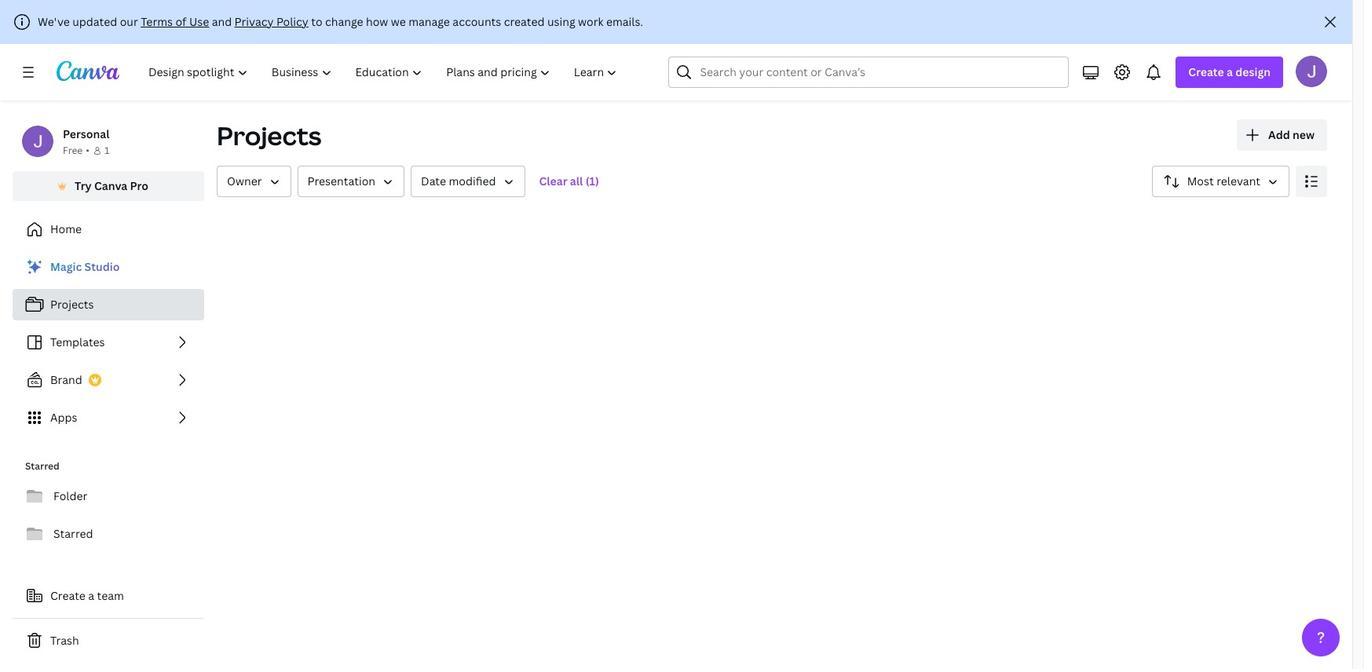 Task type: vqa. For each thing, say whether or not it's contained in the screenshot.
THE DESIGN TITLE text box
no



Task type: describe. For each thing, give the bounding box(es) containing it.
and
[[212, 14, 232, 29]]

folder link
[[13, 481, 204, 512]]

how
[[366, 14, 388, 29]]

most
[[1188, 174, 1215, 189]]

magic studio link
[[13, 251, 204, 283]]

jacob simon image
[[1297, 56, 1328, 87]]

starred inside button
[[53, 527, 93, 541]]

brand
[[50, 372, 82, 387]]

create a team
[[50, 589, 124, 604]]

trash link
[[13, 626, 204, 657]]

add new button
[[1238, 119, 1328, 151]]

manage
[[409, 14, 450, 29]]

all
[[570, 174, 583, 189]]

use
[[189, 14, 209, 29]]

1 horizontal spatial projects
[[217, 119, 322, 152]]

folder button
[[13, 481, 204, 512]]

Owner button
[[217, 166, 291, 197]]

Category button
[[297, 166, 405, 197]]

terms of use link
[[141, 14, 209, 29]]

1
[[104, 144, 109, 157]]

apps link
[[13, 402, 204, 434]]

updated
[[73, 14, 117, 29]]

brand link
[[13, 365, 204, 396]]

clear
[[539, 174, 568, 189]]

modified
[[449, 174, 496, 189]]

a for design
[[1227, 64, 1234, 79]]

free •
[[63, 144, 90, 157]]

projects link
[[13, 289, 204, 321]]

trash
[[50, 633, 79, 648]]

we've
[[38, 14, 70, 29]]

of
[[176, 14, 187, 29]]

accounts
[[453, 14, 502, 29]]

date
[[421, 174, 446, 189]]

new
[[1294, 127, 1315, 142]]

presentation
[[308, 174, 376, 189]]

try canva pro button
[[13, 171, 204, 201]]

starred button
[[13, 519, 204, 550]]

magic studio
[[50, 259, 120, 274]]

list containing magic studio
[[13, 251, 204, 434]]

we
[[391, 14, 406, 29]]

add new
[[1269, 127, 1315, 142]]

top level navigation element
[[138, 57, 631, 88]]

owner
[[227, 174, 262, 189]]

pro
[[130, 178, 148, 193]]

folder
[[53, 489, 87, 504]]

created
[[504, 14, 545, 29]]

design
[[1236, 64, 1271, 79]]

templates link
[[13, 327, 204, 358]]

•
[[86, 144, 90, 157]]

templates
[[50, 335, 105, 350]]



Task type: locate. For each thing, give the bounding box(es) containing it.
Sort by button
[[1153, 166, 1290, 197]]

a inside dropdown button
[[1227, 64, 1234, 79]]

1 horizontal spatial create
[[1189, 64, 1225, 79]]

Date modified button
[[411, 166, 525, 197]]

create a design
[[1189, 64, 1271, 79]]

try canva pro
[[75, 178, 148, 193]]

relevant
[[1217, 174, 1261, 189]]

0 vertical spatial starred
[[25, 460, 60, 473]]

create left design at the right
[[1189, 64, 1225, 79]]

starred link
[[13, 519, 204, 550]]

our
[[120, 14, 138, 29]]

1 vertical spatial projects
[[50, 297, 94, 312]]

1 horizontal spatial a
[[1227, 64, 1234, 79]]

most relevant
[[1188, 174, 1261, 189]]

a
[[1227, 64, 1234, 79], [88, 589, 94, 604]]

a left design at the right
[[1227, 64, 1234, 79]]

date modified
[[421, 174, 496, 189]]

privacy policy link
[[235, 14, 309, 29]]

0 vertical spatial projects
[[217, 119, 322, 152]]

starred up folder
[[25, 460, 60, 473]]

add
[[1269, 127, 1291, 142]]

policy
[[277, 14, 309, 29]]

Search search field
[[701, 57, 1038, 87]]

None search field
[[669, 57, 1070, 88]]

starred
[[25, 460, 60, 473], [53, 527, 93, 541]]

projects
[[217, 119, 322, 152], [50, 297, 94, 312]]

magic
[[50, 259, 82, 274]]

team
[[97, 589, 124, 604]]

create
[[1189, 64, 1225, 79], [50, 589, 86, 604]]

home link
[[13, 214, 204, 245]]

to
[[311, 14, 323, 29]]

terms
[[141, 14, 173, 29]]

create a team button
[[13, 581, 204, 612]]

create for create a team
[[50, 589, 86, 604]]

0 vertical spatial create
[[1189, 64, 1225, 79]]

0 vertical spatial a
[[1227, 64, 1234, 79]]

personal
[[63, 127, 110, 141]]

create inside create a design dropdown button
[[1189, 64, 1225, 79]]

using
[[548, 14, 576, 29]]

change
[[325, 14, 364, 29]]

1 vertical spatial starred
[[53, 527, 93, 541]]

0 horizontal spatial create
[[50, 589, 86, 604]]

1 vertical spatial create
[[50, 589, 86, 604]]

emails.
[[607, 14, 644, 29]]

home
[[50, 222, 82, 237]]

we've updated our terms of use and privacy policy to change how we manage accounts created using work emails.
[[38, 14, 644, 29]]

create a design button
[[1177, 57, 1284, 88]]

canva
[[94, 178, 127, 193]]

0 horizontal spatial projects
[[50, 297, 94, 312]]

(1)
[[586, 174, 599, 189]]

projects up templates at left
[[50, 297, 94, 312]]

a inside button
[[88, 589, 94, 604]]

projects up owner button
[[217, 119, 322, 152]]

apps
[[50, 410, 77, 425]]

privacy
[[235, 14, 274, 29]]

starred down folder
[[53, 527, 93, 541]]

0 horizontal spatial a
[[88, 589, 94, 604]]

clear all (1) link
[[532, 166, 607, 197]]

try
[[75, 178, 92, 193]]

a left 'team'
[[88, 589, 94, 604]]

work
[[578, 14, 604, 29]]

studio
[[85, 259, 120, 274]]

create inside create a team button
[[50, 589, 86, 604]]

create for create a design
[[1189, 64, 1225, 79]]

list
[[13, 251, 204, 434]]

a for team
[[88, 589, 94, 604]]

create left 'team'
[[50, 589, 86, 604]]

1 vertical spatial a
[[88, 589, 94, 604]]

free
[[63, 144, 83, 157]]

clear all (1)
[[539, 174, 599, 189]]



